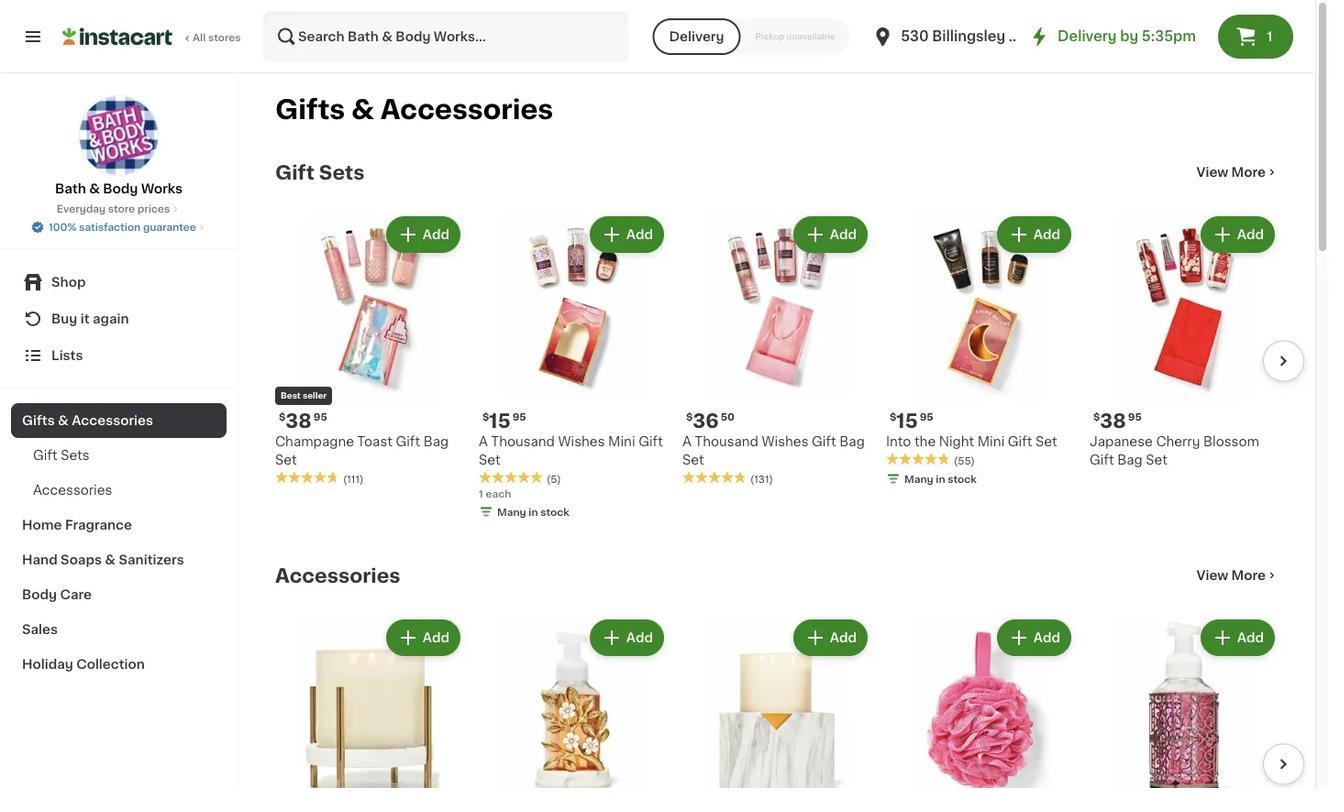 Task type: describe. For each thing, give the bounding box(es) containing it.
blossom
[[1204, 436, 1260, 449]]

95 for a
[[513, 412, 526, 422]]

item carousel region for gift sets
[[250, 206, 1305, 536]]

95 for japanese
[[1128, 412, 1142, 422]]

gift inside "a thousand wishes gift bag set"
[[812, 436, 836, 449]]

a thousand wishes mini gift set
[[479, 436, 663, 467]]

$ for into the night mini gift set
[[890, 412, 897, 422]]

1 horizontal spatial stock
[[948, 474, 977, 484]]

1 vertical spatial many in stock
[[497, 507, 570, 517]]

gift sets link for top accessories link
[[11, 439, 227, 473]]

1 horizontal spatial accessories link
[[275, 565, 401, 587]]

holiday collection
[[22, 659, 145, 672]]

1 for 1 each
[[479, 489, 483, 499]]

again
[[93, 313, 129, 326]]

holiday collection link
[[11, 648, 227, 683]]

set for a thousand wishes gift bag set
[[683, 454, 704, 467]]

item carousel region for accessories
[[275, 609, 1305, 789]]

more for accessories
[[1232, 570, 1266, 583]]

38 for japanese
[[1100, 411, 1126, 431]]

(131)
[[750, 474, 773, 484]]

mini for night
[[978, 436, 1005, 449]]

best seller
[[281, 392, 327, 400]]

36
[[693, 411, 719, 431]]

best
[[281, 392, 301, 400]]

gift sets link for gift sets view more link
[[275, 161, 365, 183]]

the
[[915, 436, 936, 449]]

buy it again link
[[11, 301, 227, 338]]

bag inside "champagne toast gift bag set"
[[424, 436, 449, 449]]

100% satisfaction guarantee button
[[30, 217, 207, 235]]

1 horizontal spatial gifts
[[275, 97, 345, 123]]

a for 36
[[683, 436, 692, 449]]

95 for into
[[920, 412, 934, 422]]

view for gift sets
[[1197, 166, 1229, 179]]

view more for gift sets
[[1197, 166, 1266, 179]]

it
[[81, 313, 90, 326]]

gifts & accessories link
[[11, 404, 227, 439]]

service type group
[[653, 18, 850, 55]]

works
[[141, 183, 183, 195]]

bath & body works
[[55, 183, 183, 195]]

set inside "champagne toast gift bag set"
[[275, 454, 297, 467]]

product group containing 36
[[683, 213, 872, 487]]

sanitizers
[[119, 554, 184, 567]]

into the night mini gift set
[[886, 436, 1058, 449]]

$ 38 95 for champagne
[[279, 411, 327, 431]]

1 vertical spatial stock
[[541, 507, 570, 517]]

gift inside "champagne toast gift bag set"
[[396, 436, 420, 449]]

add inside product group
[[830, 228, 857, 241]]

1 button
[[1218, 15, 1294, 59]]

toast
[[357, 436, 393, 449]]

1 horizontal spatial gift sets
[[275, 163, 365, 182]]

1 vertical spatial gifts & accessories
[[22, 415, 153, 428]]

body care link
[[11, 578, 227, 613]]

1 horizontal spatial in
[[936, 474, 945, 484]]

body care
[[22, 589, 92, 602]]

road
[[1009, 30, 1046, 43]]

(5)
[[547, 474, 561, 484]]

body inside 'body care' link
[[22, 589, 57, 602]]

thousand for 36
[[695, 436, 759, 449]]

view more for accessories
[[1197, 570, 1266, 583]]

$ for japanese cherry blossom gift bag set
[[1094, 412, 1100, 422]]

view for accessories
[[1197, 570, 1229, 583]]

Search field
[[264, 13, 627, 61]]

champagne
[[275, 436, 354, 449]]

home fragrance link
[[11, 508, 227, 543]]

1 vertical spatial gifts
[[22, 415, 55, 428]]

530
[[901, 30, 929, 43]]

home fragrance
[[22, 519, 132, 532]]

view more link for gift sets
[[1197, 163, 1279, 182]]

0 horizontal spatial many
[[497, 507, 526, 517]]

add button inside product group
[[795, 218, 866, 251]]

0 horizontal spatial gift sets
[[33, 450, 90, 462]]

hand soaps & sanitizers
[[22, 554, 184, 567]]

home
[[22, 519, 62, 532]]

100% satisfaction guarantee
[[49, 222, 196, 233]]

everyday
[[57, 204, 106, 214]]

each
[[486, 489, 511, 499]]

(55)
[[954, 456, 975, 466]]

buy
[[51, 313, 77, 326]]

buy it again
[[51, 313, 129, 326]]

holiday
[[22, 659, 73, 672]]

1 each
[[479, 489, 511, 499]]

38 for champagne
[[286, 411, 312, 431]]

collection
[[76, 659, 145, 672]]

delivery for delivery
[[669, 30, 724, 43]]

champagne toast gift bag set
[[275, 436, 449, 467]]

$ for a thousand wishes gift bag set
[[686, 412, 693, 422]]



Task type: vqa. For each thing, say whether or not it's contained in the screenshot.
topmost View More
yes



Task type: locate. For each thing, give the bounding box(es) containing it.
95 for champagne
[[314, 412, 327, 422]]

0 horizontal spatial $ 38 95
[[279, 411, 327, 431]]

95
[[314, 412, 327, 422], [513, 412, 526, 422], [920, 412, 934, 422], [1128, 412, 1142, 422]]

$ 38 95 up japanese
[[1094, 411, 1142, 431]]

1 horizontal spatial mini
[[978, 436, 1005, 449]]

lists link
[[11, 338, 227, 374]]

15 up into
[[897, 411, 918, 431]]

soaps
[[61, 554, 102, 567]]

&
[[351, 97, 374, 123], [89, 183, 100, 195], [58, 415, 69, 428], [105, 554, 116, 567]]

0 horizontal spatial mini
[[608, 436, 635, 449]]

1 vertical spatial body
[[22, 589, 57, 602]]

$ for champagne toast gift bag set
[[279, 412, 286, 422]]

1 horizontal spatial a
[[683, 436, 692, 449]]

mini
[[608, 436, 635, 449], [978, 436, 1005, 449]]

set down 36
[[683, 454, 704, 467]]

many in stock down (5)
[[497, 507, 570, 517]]

gift sets link
[[275, 161, 365, 183], [11, 439, 227, 473]]

$ 36 50
[[686, 411, 735, 431]]

set inside "a thousand wishes mini gift set"
[[479, 454, 501, 467]]

95 up the
[[920, 412, 934, 422]]

bag right toast
[[424, 436, 449, 449]]

wishes inside "a thousand wishes gift bag set"
[[762, 436, 809, 449]]

0 horizontal spatial $ 15 95
[[483, 411, 526, 431]]

shop
[[51, 276, 86, 289]]

1 vertical spatial view more link
[[1197, 567, 1279, 585]]

0 horizontal spatial bag
[[424, 436, 449, 449]]

product group
[[275, 213, 464, 487], [479, 213, 668, 523], [683, 213, 872, 487], [886, 213, 1075, 490], [1090, 213, 1279, 470], [275, 617, 464, 789], [479, 617, 668, 789], [683, 617, 872, 789], [886, 617, 1075, 789], [1090, 617, 1279, 789]]

0 horizontal spatial accessories link
[[11, 473, 227, 508]]

a
[[479, 436, 488, 449], [683, 436, 692, 449]]

mini for wishes
[[608, 436, 635, 449]]

thousand up (5)
[[491, 436, 555, 449]]

(111)
[[343, 474, 364, 484]]

stock down (5)
[[541, 507, 570, 517]]

0 vertical spatial many
[[905, 474, 934, 484]]

1 38 from the left
[[286, 411, 312, 431]]

2 15 from the left
[[897, 411, 918, 431]]

0 vertical spatial gifts & accessories
[[275, 97, 553, 123]]

0 vertical spatial accessories link
[[11, 473, 227, 508]]

50
[[721, 412, 735, 422]]

set for a thousand wishes mini gift set
[[479, 454, 501, 467]]

0 vertical spatial gift sets
[[275, 163, 365, 182]]

1 thousand from the left
[[491, 436, 555, 449]]

delivery by 5:35pm link
[[1029, 26, 1196, 48]]

15 up each
[[489, 411, 511, 431]]

1 vertical spatial in
[[529, 507, 538, 517]]

set left japanese
[[1036, 436, 1058, 449]]

set
[[1036, 436, 1058, 449], [275, 454, 297, 467], [479, 454, 501, 467], [683, 454, 704, 467], [1146, 454, 1168, 467]]

1 vertical spatial many
[[497, 507, 526, 517]]

set up 1 each in the bottom of the page
[[479, 454, 501, 467]]

None search field
[[262, 11, 629, 62]]

a for 15
[[479, 436, 488, 449]]

set for japanese cherry blossom gift bag set
[[1146, 454, 1168, 467]]

bath & body works link
[[55, 95, 183, 198]]

1 horizontal spatial wishes
[[762, 436, 809, 449]]

by
[[1120, 30, 1139, 43]]

item carousel region containing add
[[275, 609, 1305, 789]]

thousand for 15
[[491, 436, 555, 449]]

530 billingsley road button
[[872, 11, 1046, 62]]

view
[[1197, 166, 1229, 179], [1197, 570, 1229, 583]]

4 95 from the left
[[1128, 412, 1142, 422]]

0 horizontal spatial wishes
[[558, 436, 605, 449]]

0 horizontal spatial gifts & accessories
[[22, 415, 153, 428]]

wishes
[[558, 436, 605, 449], [762, 436, 809, 449]]

38 down best seller
[[286, 411, 312, 431]]

0 horizontal spatial in
[[529, 507, 538, 517]]

wishes up (5)
[[558, 436, 605, 449]]

2 $ from the left
[[483, 412, 489, 422]]

1 view from the top
[[1197, 166, 1229, 179]]

set down champagne
[[275, 454, 297, 467]]

sets
[[319, 163, 365, 182], [61, 450, 90, 462]]

prices
[[138, 204, 170, 214]]

0 vertical spatial item carousel region
[[250, 206, 1305, 536]]

$ 15 95 up each
[[483, 411, 526, 431]]

1 for 1
[[1267, 30, 1273, 43]]

95 up japanese
[[1128, 412, 1142, 422]]

0 vertical spatial sets
[[319, 163, 365, 182]]

in down "a thousand wishes mini gift set"
[[529, 507, 538, 517]]

1 horizontal spatial thousand
[[695, 436, 759, 449]]

stores
[[208, 33, 241, 43]]

bag for 36
[[840, 436, 865, 449]]

mini inside "a thousand wishes mini gift set"
[[608, 436, 635, 449]]

$ 38 95
[[279, 411, 327, 431], [1094, 411, 1142, 431]]

thousand down 50
[[695, 436, 759, 449]]

1 horizontal spatial body
[[103, 183, 138, 195]]

bag down japanese
[[1118, 454, 1143, 467]]

15 for thousand
[[489, 411, 511, 431]]

a up 1 each in the bottom of the page
[[479, 436, 488, 449]]

1 vertical spatial more
[[1232, 570, 1266, 583]]

530 billingsley road
[[901, 30, 1046, 43]]

delivery for delivery by 5:35pm
[[1058, 30, 1117, 43]]

into
[[886, 436, 911, 449]]

$ 15 95 up into
[[890, 411, 934, 431]]

0 horizontal spatial a
[[479, 436, 488, 449]]

hand soaps & sanitizers link
[[11, 543, 227, 578]]

5 $ from the left
[[1094, 412, 1100, 422]]

$ inside the $ 36 50
[[686, 412, 693, 422]]

view more
[[1197, 166, 1266, 179], [1197, 570, 1266, 583]]

1 vertical spatial gift sets link
[[11, 439, 227, 473]]

many down the
[[905, 474, 934, 484]]

0 vertical spatial view more link
[[1197, 163, 1279, 182]]

1 horizontal spatial $ 38 95
[[1094, 411, 1142, 431]]

1 mini from the left
[[608, 436, 635, 449]]

a inside "a thousand wishes gift bag set"
[[683, 436, 692, 449]]

bag inside japanese cherry blossom gift bag set
[[1118, 454, 1143, 467]]

cherry
[[1156, 436, 1200, 449]]

stock
[[948, 474, 977, 484], [541, 507, 570, 517]]

1 vertical spatial 1
[[479, 489, 483, 499]]

in
[[936, 474, 945, 484], [529, 507, 538, 517]]

wishes inside "a thousand wishes mini gift set"
[[558, 436, 605, 449]]

night
[[939, 436, 974, 449]]

1 $ 15 95 from the left
[[483, 411, 526, 431]]

1 horizontal spatial many in stock
[[905, 474, 977, 484]]

1 vertical spatial item carousel region
[[275, 609, 1305, 789]]

0 vertical spatial view
[[1197, 166, 1229, 179]]

1 horizontal spatial gift sets link
[[275, 161, 365, 183]]

thousand
[[491, 436, 555, 449], [695, 436, 759, 449]]

0 horizontal spatial thousand
[[491, 436, 555, 449]]

2 $ 15 95 from the left
[[890, 411, 934, 431]]

a thousand wishes gift bag set
[[683, 436, 865, 467]]

95 down "seller"
[[314, 412, 327, 422]]

0 vertical spatial body
[[103, 183, 138, 195]]

$
[[279, 412, 286, 422], [483, 412, 489, 422], [686, 412, 693, 422], [890, 412, 897, 422], [1094, 412, 1100, 422]]

0 horizontal spatial delivery
[[669, 30, 724, 43]]

1 more from the top
[[1232, 166, 1266, 179]]

guarantee
[[143, 222, 196, 233]]

5:35pm
[[1142, 30, 1196, 43]]

$ 15 95 for the
[[890, 411, 934, 431]]

$ left 50
[[686, 412, 693, 422]]

shop link
[[11, 264, 227, 301]]

care
[[60, 589, 92, 602]]

wishes for 36
[[762, 436, 809, 449]]

delivery inside button
[[669, 30, 724, 43]]

1 $ from the left
[[279, 412, 286, 422]]

1 horizontal spatial delivery
[[1058, 30, 1117, 43]]

gift inside "a thousand wishes mini gift set"
[[639, 436, 663, 449]]

delivery
[[1058, 30, 1117, 43], [669, 30, 724, 43]]

1 vertical spatial sets
[[61, 450, 90, 462]]

all
[[193, 33, 206, 43]]

1 horizontal spatial $ 15 95
[[890, 411, 934, 431]]

a inside "a thousand wishes mini gift set"
[[479, 436, 488, 449]]

japanese cherry blossom gift bag set
[[1090, 436, 1260, 467]]

bath & body works logo image
[[78, 95, 159, 176]]

1 vertical spatial gift sets
[[33, 450, 90, 462]]

0 horizontal spatial many in stock
[[497, 507, 570, 517]]

gifts
[[275, 97, 345, 123], [22, 415, 55, 428]]

0 vertical spatial gift sets link
[[275, 161, 365, 183]]

1 inside item carousel region
[[479, 489, 483, 499]]

0 vertical spatial view more
[[1197, 166, 1266, 179]]

accessories
[[380, 97, 553, 123], [72, 415, 153, 428], [33, 484, 112, 497], [275, 567, 401, 586]]

1 95 from the left
[[314, 412, 327, 422]]

$ 38 95 for japanese
[[1094, 411, 1142, 431]]

everyday store prices link
[[57, 202, 181, 217]]

0 vertical spatial stock
[[948, 474, 977, 484]]

thousand inside "a thousand wishes gift bag set"
[[695, 436, 759, 449]]

2 38 from the left
[[1100, 411, 1126, 431]]

1 horizontal spatial gifts & accessories
[[275, 97, 553, 123]]

3 $ from the left
[[686, 412, 693, 422]]

gift inside japanese cherry blossom gift bag set
[[1090, 454, 1114, 467]]

bag for 38
[[1118, 454, 1143, 467]]

gifts & accessories down search field at the top of the page
[[275, 97, 553, 123]]

stock down (55)
[[948, 474, 977, 484]]

1 horizontal spatial bag
[[840, 436, 865, 449]]

0 vertical spatial in
[[936, 474, 945, 484]]

4 $ from the left
[[890, 412, 897, 422]]

lists
[[51, 350, 83, 362]]

seller
[[303, 392, 327, 400]]

0 horizontal spatial gifts
[[22, 415, 55, 428]]

a down the $ 36 50
[[683, 436, 692, 449]]

1 vertical spatial view more
[[1197, 570, 1266, 583]]

1 vertical spatial view
[[1197, 570, 1229, 583]]

gifts & accessories
[[275, 97, 553, 123], [22, 415, 153, 428]]

1 view more from the top
[[1197, 166, 1266, 179]]

2 view more link from the top
[[1197, 567, 1279, 585]]

store
[[108, 204, 135, 214]]

sales
[[22, 624, 58, 637]]

1 view more link from the top
[[1197, 163, 1279, 182]]

body
[[103, 183, 138, 195], [22, 589, 57, 602]]

bag left into
[[840, 436, 865, 449]]

2 horizontal spatial bag
[[1118, 454, 1143, 467]]

0 horizontal spatial body
[[22, 589, 57, 602]]

$ 15 95
[[483, 411, 526, 431], [890, 411, 934, 431]]

many in stock down (55)
[[905, 474, 977, 484]]

instacart logo image
[[62, 26, 172, 48]]

0 vertical spatial gifts
[[275, 97, 345, 123]]

100%
[[49, 222, 77, 233]]

38
[[286, 411, 312, 431], [1100, 411, 1126, 431]]

0 horizontal spatial sets
[[61, 450, 90, 462]]

delivery by 5:35pm
[[1058, 30, 1196, 43]]

item carousel region
[[250, 206, 1305, 536], [275, 609, 1305, 789]]

15
[[489, 411, 511, 431], [897, 411, 918, 431]]

0 vertical spatial more
[[1232, 166, 1266, 179]]

$ 15 95 for thousand
[[483, 411, 526, 431]]

set inside "a thousand wishes gift bag set"
[[683, 454, 704, 467]]

many
[[905, 474, 934, 484], [497, 507, 526, 517]]

thousand inside "a thousand wishes mini gift set"
[[491, 436, 555, 449]]

2 $ 38 95 from the left
[[1094, 411, 1142, 431]]

15 for the
[[897, 411, 918, 431]]

wishes for 15
[[558, 436, 605, 449]]

0 horizontal spatial 15
[[489, 411, 511, 431]]

1 horizontal spatial many
[[905, 474, 934, 484]]

gifts & accessories down lists
[[22, 415, 153, 428]]

body inside "bath & body works" link
[[103, 183, 138, 195]]

95 up "a thousand wishes mini gift set"
[[513, 412, 526, 422]]

set for into the night mini gift set
[[1036, 436, 1058, 449]]

1 horizontal spatial 15
[[897, 411, 918, 431]]

3 95 from the left
[[920, 412, 934, 422]]

0 horizontal spatial gift sets link
[[11, 439, 227, 473]]

0 vertical spatial many in stock
[[905, 474, 977, 484]]

wishes up (131)
[[762, 436, 809, 449]]

2 more from the top
[[1232, 570, 1266, 583]]

bag inside "a thousand wishes gift bag set"
[[840, 436, 865, 449]]

many in stock
[[905, 474, 977, 484], [497, 507, 570, 517]]

everyday store prices
[[57, 204, 170, 214]]

view more link
[[1197, 163, 1279, 182], [1197, 567, 1279, 585]]

all stores link
[[62, 11, 242, 62]]

$ 38 95 up champagne
[[279, 411, 327, 431]]

2 wishes from the left
[[762, 436, 809, 449]]

add button
[[388, 218, 459, 251], [592, 218, 662, 251], [795, 218, 866, 251], [999, 218, 1070, 251], [1203, 218, 1273, 251], [388, 622, 459, 655], [592, 622, 662, 655], [795, 622, 866, 655], [999, 622, 1070, 655], [1203, 622, 1273, 655]]

$ down best
[[279, 412, 286, 422]]

item carousel region containing 38
[[250, 206, 1305, 536]]

bag
[[424, 436, 449, 449], [840, 436, 865, 449], [1118, 454, 1143, 467]]

$ for a thousand wishes mini gift set
[[483, 412, 489, 422]]

1 horizontal spatial 38
[[1100, 411, 1126, 431]]

hand
[[22, 554, 58, 567]]

more
[[1232, 166, 1266, 179], [1232, 570, 1266, 583]]

many down each
[[497, 507, 526, 517]]

body down hand
[[22, 589, 57, 602]]

0 horizontal spatial 1
[[479, 489, 483, 499]]

billingsley
[[932, 30, 1006, 43]]

1 horizontal spatial 1
[[1267, 30, 1273, 43]]

2 95 from the left
[[513, 412, 526, 422]]

gift sets
[[275, 163, 365, 182], [33, 450, 90, 462]]

$ up japanese
[[1094, 412, 1100, 422]]

delivery button
[[653, 18, 741, 55]]

set down cherry
[[1146, 454, 1168, 467]]

★★★★★
[[886, 453, 950, 466], [886, 453, 950, 466], [275, 472, 339, 485], [275, 472, 339, 485], [479, 472, 543, 485], [479, 472, 543, 485], [683, 472, 747, 485], [683, 472, 747, 485]]

1 horizontal spatial sets
[[319, 163, 365, 182]]

0 horizontal spatial 38
[[286, 411, 312, 431]]

fragrance
[[65, 519, 132, 532]]

1 a from the left
[[479, 436, 488, 449]]

2 view from the top
[[1197, 570, 1229, 583]]

1 15 from the left
[[489, 411, 511, 431]]

1 inside button
[[1267, 30, 1273, 43]]

bath
[[55, 183, 86, 195]]

satisfaction
[[79, 222, 141, 233]]

1 $ 38 95 from the left
[[279, 411, 327, 431]]

more for gift sets
[[1232, 166, 1266, 179]]

set inside japanese cherry blossom gift bag set
[[1146, 454, 1168, 467]]

1 vertical spatial accessories link
[[275, 565, 401, 587]]

1 wishes from the left
[[558, 436, 605, 449]]

0 vertical spatial 1
[[1267, 30, 1273, 43]]

body up store
[[103, 183, 138, 195]]

2 a from the left
[[683, 436, 692, 449]]

38 up japanese
[[1100, 411, 1126, 431]]

$ up into
[[890, 412, 897, 422]]

2 view more from the top
[[1197, 570, 1266, 583]]

2 mini from the left
[[978, 436, 1005, 449]]

japanese
[[1090, 436, 1153, 449]]

view more link for accessories
[[1197, 567, 1279, 585]]

0 horizontal spatial stock
[[541, 507, 570, 517]]

2 thousand from the left
[[695, 436, 759, 449]]

sales link
[[11, 613, 227, 648]]

$ up 1 each in the bottom of the page
[[483, 412, 489, 422]]

in down "night"
[[936, 474, 945, 484]]

all stores
[[193, 33, 241, 43]]



